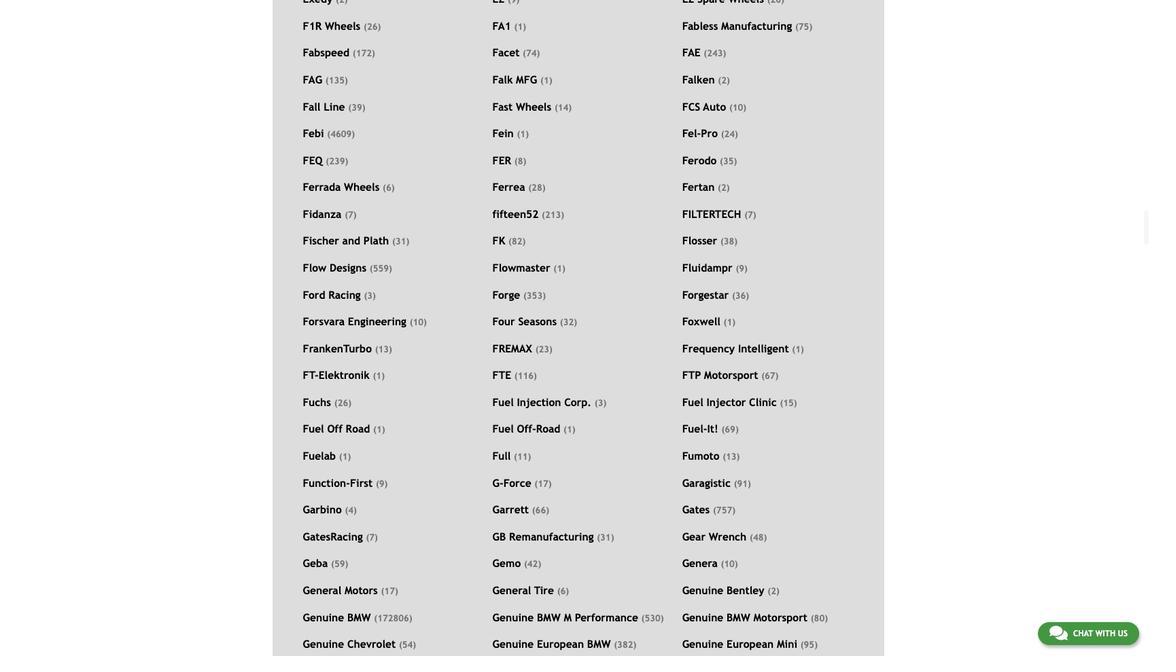 Task type: vqa. For each thing, say whether or not it's contained in the screenshot.


Task type: locate. For each thing, give the bounding box(es) containing it.
frankenturbo
[[303, 342, 372, 355]]

ftp
[[682, 369, 701, 382]]

1 vertical spatial (6)
[[557, 587, 569, 597]]

(6)
[[383, 183, 395, 193], [557, 587, 569, 597]]

(67)
[[762, 371, 779, 382]]

(75)
[[795, 22, 813, 32]]

0 horizontal spatial (17)
[[381, 587, 398, 597]]

(13) down engineering
[[375, 344, 392, 355]]

gates (757)
[[682, 504, 736, 516]]

(239)
[[326, 156, 348, 166]]

(95)
[[801, 640, 818, 651]]

0 horizontal spatial general
[[303, 585, 341, 597]]

geba
[[303, 558, 328, 570]]

genuine
[[682, 585, 724, 597], [303, 611, 344, 624], [493, 611, 534, 624], [682, 611, 724, 624], [303, 638, 344, 651], [493, 638, 534, 651], [682, 638, 724, 651]]

0 vertical spatial (31)
[[392, 237, 409, 247]]

0 vertical spatial (6)
[[383, 183, 395, 193]]

injection
[[517, 396, 561, 408]]

1 horizontal spatial (7)
[[366, 533, 378, 543]]

(80)
[[811, 614, 828, 624]]

(17) right force
[[535, 479, 552, 489]]

fuel left off
[[303, 423, 324, 435]]

0 horizontal spatial european
[[537, 638, 584, 651]]

0 horizontal spatial (26)
[[334, 398, 352, 408]]

(6) inside general tire (6)
[[557, 587, 569, 597]]

(82)
[[509, 237, 526, 247]]

bmw down the bentley
[[727, 611, 750, 624]]

1 vertical spatial wheels
[[516, 100, 551, 113]]

2 vertical spatial (2)
[[768, 587, 780, 597]]

(1) right intelligent
[[792, 344, 804, 355]]

1 horizontal spatial (6)
[[557, 587, 569, 597]]

(10) for fcs auto
[[729, 102, 747, 113]]

road down fuel injection corp. (3)
[[536, 423, 560, 435]]

(2) for fertan
[[718, 183, 730, 193]]

fidanza (7)
[[303, 208, 357, 220]]

mfg
[[516, 73, 537, 86]]

wheels for ferrada
[[344, 181, 380, 193]]

(1) right fuelab
[[339, 452, 351, 462]]

(26) up (172)
[[364, 22, 381, 32]]

(2) for falken
[[718, 75, 730, 86]]

european down genuine bmw motorsport (80)
[[727, 638, 774, 651]]

(26) inside f1r wheels (26)
[[364, 22, 381, 32]]

garagistic (91)
[[682, 477, 751, 489]]

wheels up fabspeed (172)
[[325, 20, 361, 32]]

(26) inside fuchs (26)
[[334, 398, 352, 408]]

(10) right auto at the top of the page
[[729, 102, 747, 113]]

(1) inside flowmaster (1)
[[554, 264, 565, 274]]

general down gemo (42)
[[493, 585, 531, 597]]

1 horizontal spatial general
[[493, 585, 531, 597]]

fuel for fuel injection corp.
[[493, 396, 514, 408]]

fuel injection corp. (3)
[[493, 396, 607, 408]]

(13) for fumoto
[[723, 452, 740, 462]]

falken (2)
[[682, 73, 730, 86]]

(2) right falken
[[718, 75, 730, 86]]

road right off
[[346, 423, 370, 435]]

0 horizontal spatial road
[[346, 423, 370, 435]]

comments image
[[1050, 625, 1068, 642]]

manufacturing
[[721, 20, 792, 32]]

(9) right first
[[376, 479, 388, 489]]

(42)
[[524, 560, 541, 570]]

fuel for fuel off road
[[303, 423, 324, 435]]

ferodo (35)
[[682, 154, 737, 166]]

2 vertical spatial (10)
[[721, 560, 738, 570]]

f1r wheels (26)
[[303, 20, 381, 32]]

(2) inside fertan (2)
[[718, 183, 730, 193]]

genuine bentley (2)
[[682, 585, 780, 597]]

(32)
[[560, 318, 577, 328]]

(3) right racing
[[364, 291, 376, 301]]

1 vertical spatial (13)
[[723, 452, 740, 462]]

1 horizontal spatial european
[[727, 638, 774, 651]]

genuine for genuine bmw
[[303, 611, 344, 624]]

frankenturbo (13)
[[303, 342, 392, 355]]

forge
[[493, 289, 520, 301]]

1 horizontal spatial (9)
[[736, 264, 748, 274]]

fer
[[493, 154, 511, 166]]

(13)
[[375, 344, 392, 355], [723, 452, 740, 462]]

fuel left off-
[[493, 423, 514, 435]]

(7)
[[345, 210, 357, 220], [745, 210, 756, 220], [366, 533, 378, 543]]

fertan (2)
[[682, 181, 730, 193]]

(6) inside ferrada wheels (6)
[[383, 183, 395, 193]]

fremax
[[493, 342, 532, 355]]

1 european from the left
[[537, 638, 584, 651]]

injector
[[707, 396, 746, 408]]

bmw up genuine chevrolet (54)
[[347, 611, 371, 624]]

0 horizontal spatial (9)
[[376, 479, 388, 489]]

remanufacturing
[[509, 531, 594, 543]]

(13) inside frankenturbo (13)
[[375, 344, 392, 355]]

fabspeed (172)
[[303, 46, 375, 59]]

0 vertical spatial (17)
[[535, 479, 552, 489]]

(10) inside 'forsvara engineering (10)'
[[410, 318, 427, 328]]

(1) right the flowmaster
[[554, 264, 565, 274]]

(17) inside general motors (17)
[[381, 587, 398, 597]]

(1) inside "foxwell (1)"
[[724, 318, 736, 328]]

(10) right engineering
[[410, 318, 427, 328]]

fuel down fte
[[493, 396, 514, 408]]

bmw for (172806)
[[347, 611, 371, 624]]

0 horizontal spatial (31)
[[392, 237, 409, 247]]

fuel down ftp
[[682, 396, 703, 408]]

(7) inside filtertech (7)
[[745, 210, 756, 220]]

(10) up genuine bentley (2)
[[721, 560, 738, 570]]

(2) right fertan
[[718, 183, 730, 193]]

feq
[[303, 154, 323, 166]]

(13) inside fumoto (13)
[[723, 452, 740, 462]]

2 road from the left
[[536, 423, 560, 435]]

0 horizontal spatial (6)
[[383, 183, 395, 193]]

1 vertical spatial (17)
[[381, 587, 398, 597]]

fte (116)
[[493, 369, 537, 382]]

0 vertical spatial wheels
[[325, 20, 361, 32]]

1 horizontal spatial (26)
[[364, 22, 381, 32]]

1 horizontal spatial road
[[536, 423, 560, 435]]

(15)
[[780, 398, 797, 408]]

1 horizontal spatial (31)
[[597, 533, 614, 543]]

genuine for genuine chevrolet
[[303, 638, 344, 651]]

1 horizontal spatial (13)
[[723, 452, 740, 462]]

ferrea (28)
[[493, 181, 546, 193]]

0 vertical spatial (3)
[[364, 291, 376, 301]]

1 vertical spatial (10)
[[410, 318, 427, 328]]

0 vertical spatial (2)
[[718, 75, 730, 86]]

fuel off-road (1)
[[493, 423, 576, 435]]

1 vertical spatial (31)
[[597, 533, 614, 543]]

(1) right mfg
[[540, 75, 552, 86]]

(6) for ferrada wheels
[[383, 183, 395, 193]]

garrett (66)
[[493, 504, 549, 516]]

(10) for forsvara engineering
[[410, 318, 427, 328]]

(7) inside the fidanza (7)
[[345, 210, 357, 220]]

(1) right off
[[373, 425, 385, 435]]

wheels down (239) in the top of the page
[[344, 181, 380, 193]]

european down m
[[537, 638, 584, 651]]

g-force (17)
[[493, 477, 552, 489]]

forgestar
[[682, 289, 729, 301]]

2 general from the left
[[493, 585, 531, 597]]

(7) right gatesracing
[[366, 533, 378, 543]]

genuine european bmw (382)
[[493, 638, 637, 651]]

garbino (4)
[[303, 504, 357, 516]]

(13) down (69)
[[723, 452, 740, 462]]

(243)
[[704, 49, 726, 59]]

(17) inside the g-force (17)
[[535, 479, 552, 489]]

1 horizontal spatial (17)
[[535, 479, 552, 489]]

(1) right elektronik
[[373, 371, 385, 382]]

(2) right the bentley
[[768, 587, 780, 597]]

(4)
[[345, 506, 357, 516]]

(7) up and
[[345, 210, 357, 220]]

(116)
[[515, 371, 537, 382]]

garrett
[[493, 504, 529, 516]]

(7) right filtertech
[[745, 210, 756, 220]]

function-first (9)
[[303, 477, 388, 489]]

fk (82)
[[493, 235, 526, 247]]

motorsport up injector
[[704, 369, 758, 382]]

2 european from the left
[[727, 638, 774, 651]]

1 horizontal spatial (3)
[[595, 398, 607, 408]]

motorsport up mini
[[754, 611, 808, 624]]

1 general from the left
[[303, 585, 341, 597]]

general down geba (59)
[[303, 585, 341, 597]]

and
[[342, 235, 360, 247]]

(1) right 'fa1'
[[514, 22, 526, 32]]

0 horizontal spatial (3)
[[364, 291, 376, 301]]

genuine european mini (95)
[[682, 638, 818, 651]]

fabspeed
[[303, 46, 350, 59]]

0 vertical spatial (26)
[[364, 22, 381, 32]]

(9) up "(36)" in the top of the page
[[736, 264, 748, 274]]

(1) down corp.
[[564, 425, 576, 435]]

(31) right remanufacturing
[[597, 533, 614, 543]]

(17) for general motors
[[381, 587, 398, 597]]

(6) right tire
[[557, 587, 569, 597]]

1 vertical spatial (2)
[[718, 183, 730, 193]]

fast
[[493, 100, 513, 113]]

0 horizontal spatial (7)
[[345, 210, 357, 220]]

motorsport
[[704, 369, 758, 382], [754, 611, 808, 624]]

fein
[[493, 127, 514, 139]]

1 road from the left
[[346, 423, 370, 435]]

0 vertical spatial (10)
[[729, 102, 747, 113]]

(2) inside falken (2)
[[718, 75, 730, 86]]

mini
[[777, 638, 797, 651]]

fluidampr
[[682, 262, 733, 274]]

(1)
[[514, 22, 526, 32], [540, 75, 552, 86], [517, 129, 529, 139], [554, 264, 565, 274], [724, 318, 736, 328], [792, 344, 804, 355], [373, 371, 385, 382], [373, 425, 385, 435], [564, 425, 576, 435], [339, 452, 351, 462]]

fag (135)
[[303, 73, 348, 86]]

ford
[[303, 289, 325, 301]]

(17) up (172806)
[[381, 587, 398, 597]]

2 vertical spatial wheels
[[344, 181, 380, 193]]

0 horizontal spatial (13)
[[375, 344, 392, 355]]

wheels
[[325, 20, 361, 32], [516, 100, 551, 113], [344, 181, 380, 193]]

(6) up plath
[[383, 183, 395, 193]]

(7) inside gatesracing (7)
[[366, 533, 378, 543]]

fcs auto (10)
[[682, 100, 747, 113]]

bmw left m
[[537, 611, 561, 624]]

(1) right fein
[[517, 129, 529, 139]]

road
[[346, 423, 370, 435], [536, 423, 560, 435]]

(17)
[[535, 479, 552, 489], [381, 587, 398, 597]]

1 vertical spatial (26)
[[334, 398, 352, 408]]

0 vertical spatial (9)
[[736, 264, 748, 274]]

(1) inside falk mfg (1)
[[540, 75, 552, 86]]

(31) right plath
[[392, 237, 409, 247]]

four seasons (32)
[[493, 316, 577, 328]]

(10) inside fcs auto (10)
[[729, 102, 747, 113]]

european for bmw
[[537, 638, 584, 651]]

2 horizontal spatial (7)
[[745, 210, 756, 220]]

flow designs (559)
[[303, 262, 392, 274]]

function-
[[303, 477, 350, 489]]

1 vertical spatial motorsport
[[754, 611, 808, 624]]

us
[[1118, 630, 1128, 639]]

force
[[504, 477, 531, 489]]

(1) right foxwell
[[724, 318, 736, 328]]

(757)
[[713, 506, 736, 516]]

wheels down mfg
[[516, 100, 551, 113]]

chat with us link
[[1038, 623, 1139, 646]]

(172)
[[353, 49, 375, 59]]

1 vertical spatial (3)
[[595, 398, 607, 408]]

filtertech (7)
[[682, 208, 756, 220]]

(26) up fuel off road (1)
[[334, 398, 352, 408]]

(14)
[[555, 102, 572, 113]]

1 vertical spatial (9)
[[376, 479, 388, 489]]

fuchs
[[303, 396, 331, 408]]

(135)
[[326, 75, 348, 86]]

(3) right corp.
[[595, 398, 607, 408]]

fifteen52 (213)
[[493, 208, 564, 220]]

0 vertical spatial (13)
[[375, 344, 392, 355]]



Task type: describe. For each thing, give the bounding box(es) containing it.
(31) inside "gb remanufacturing (31)"
[[597, 533, 614, 543]]

first
[[350, 477, 373, 489]]

frequency
[[682, 342, 735, 355]]

ferrada wheels (6)
[[303, 181, 395, 193]]

motors
[[345, 585, 378, 597]]

feq (239)
[[303, 154, 348, 166]]

fte
[[493, 369, 511, 382]]

falk mfg (1)
[[493, 73, 552, 86]]

genuine for genuine european bmw
[[493, 638, 534, 651]]

(6) for general tire
[[557, 587, 569, 597]]

facet (74)
[[493, 46, 540, 59]]

gates
[[682, 504, 710, 516]]

chevrolet
[[347, 638, 396, 651]]

off-
[[517, 423, 536, 435]]

bentley
[[727, 585, 765, 597]]

(23)
[[535, 344, 553, 355]]

forsvara engineering (10)
[[303, 316, 427, 328]]

genuine chevrolet (54)
[[303, 638, 416, 651]]

fae (243)
[[682, 46, 726, 59]]

fuelab
[[303, 450, 336, 462]]

(3) inside ford racing (3)
[[364, 291, 376, 301]]

(7) for filtertech
[[745, 210, 756, 220]]

(31) inside fischer and plath (31)
[[392, 237, 409, 247]]

ford racing (3)
[[303, 289, 376, 301]]

frequency intelligent (1)
[[682, 342, 804, 355]]

(74)
[[523, 49, 540, 59]]

road for off-
[[536, 423, 560, 435]]

fischer
[[303, 235, 339, 247]]

flosser
[[682, 235, 717, 247]]

(2) inside genuine bentley (2)
[[768, 587, 780, 597]]

febi
[[303, 127, 324, 139]]

gemo
[[493, 558, 521, 570]]

general for general tire
[[493, 585, 531, 597]]

fel-
[[682, 127, 701, 139]]

(13) for frankenturbo
[[375, 344, 392, 355]]

forge (353)
[[493, 289, 546, 301]]

bmw for m
[[537, 611, 561, 624]]

(1) inside frequency intelligent (1)
[[792, 344, 804, 355]]

(9) inside 'fluidampr (9)'
[[736, 264, 748, 274]]

fuel for fuel off-road
[[493, 423, 514, 435]]

ferrea
[[493, 181, 525, 193]]

(28)
[[528, 183, 546, 193]]

(7) for gatesracing
[[366, 533, 378, 543]]

intelligent
[[738, 342, 789, 355]]

wheels for fast
[[516, 100, 551, 113]]

(1) inside fuel off road (1)
[[373, 425, 385, 435]]

(172806)
[[374, 614, 412, 624]]

gb
[[493, 531, 506, 543]]

fuel for fuel injector clinic
[[682, 396, 703, 408]]

ftp motorsport (67)
[[682, 369, 779, 382]]

fertan
[[682, 181, 715, 193]]

wheels for f1r
[[325, 20, 361, 32]]

(54)
[[399, 640, 416, 651]]

genuine bmw motorsport (80)
[[682, 611, 828, 624]]

0 vertical spatial motorsport
[[704, 369, 758, 382]]

(66)
[[532, 506, 549, 516]]

bmw left (382)
[[587, 638, 611, 651]]

(1) inside fein (1)
[[517, 129, 529, 139]]

gatesracing (7)
[[303, 531, 378, 543]]

chat with us
[[1073, 630, 1128, 639]]

gear
[[682, 531, 706, 543]]

filtertech
[[682, 208, 741, 220]]

fall
[[303, 100, 320, 113]]

m
[[564, 611, 572, 624]]

(10) inside genera (10)
[[721, 560, 738, 570]]

road for off
[[346, 423, 370, 435]]

(17) for g-force
[[535, 479, 552, 489]]

wrench
[[709, 531, 747, 543]]

seasons
[[518, 316, 557, 328]]

foxwell
[[682, 316, 721, 328]]

clinic
[[749, 396, 777, 408]]

(1) inside fuel off-road (1)
[[564, 425, 576, 435]]

fuel injector clinic (15)
[[682, 396, 797, 408]]

flowmaster (1)
[[493, 262, 565, 274]]

(1) inside ft-elektronik (1)
[[373, 371, 385, 382]]

fidanza
[[303, 208, 342, 220]]

(3) inside fuel injection corp. (3)
[[595, 398, 607, 408]]

with
[[1096, 630, 1116, 639]]

(4609)
[[327, 129, 355, 139]]

falk
[[493, 73, 513, 86]]

auto
[[703, 100, 726, 113]]

forsvara
[[303, 316, 345, 328]]

(9) inside function-first (9)
[[376, 479, 388, 489]]

fk
[[493, 235, 505, 247]]

designs
[[330, 262, 367, 274]]

fcs
[[682, 100, 700, 113]]

elektronik
[[319, 369, 370, 382]]

(1) inside the fuelab (1)
[[339, 452, 351, 462]]

(382)
[[614, 640, 637, 651]]

fluidampr (9)
[[682, 262, 748, 274]]

fremax (23)
[[493, 342, 553, 355]]

genuine for genuine bmw m performance
[[493, 611, 534, 624]]

four
[[493, 316, 515, 328]]

gatesracing
[[303, 531, 363, 543]]

fein (1)
[[493, 127, 529, 139]]

(1) inside fa1 (1)
[[514, 22, 526, 32]]

genuine for genuine bmw motorsport
[[682, 611, 724, 624]]

facet
[[493, 46, 520, 59]]

flosser (38)
[[682, 235, 738, 247]]

(7) for fidanza
[[345, 210, 357, 220]]

ft-
[[303, 369, 319, 382]]

bmw for motorsport
[[727, 611, 750, 624]]

off
[[327, 423, 343, 435]]

genuine for genuine bentley
[[682, 585, 724, 597]]

gear wrench (48)
[[682, 531, 767, 543]]

(24)
[[721, 129, 738, 139]]

fabless
[[682, 20, 718, 32]]

fel-pro (24)
[[682, 127, 738, 139]]

european for mini
[[727, 638, 774, 651]]

general for general motors
[[303, 585, 341, 597]]

genuine for genuine european mini
[[682, 638, 724, 651]]

performance
[[575, 611, 638, 624]]

(59)
[[331, 560, 348, 570]]

g-
[[493, 477, 504, 489]]

flowmaster
[[493, 262, 550, 274]]

(11)
[[514, 452, 531, 462]]

fae
[[682, 46, 701, 59]]

(530)
[[641, 614, 664, 624]]

(69)
[[722, 425, 739, 435]]

fuel off road (1)
[[303, 423, 385, 435]]



